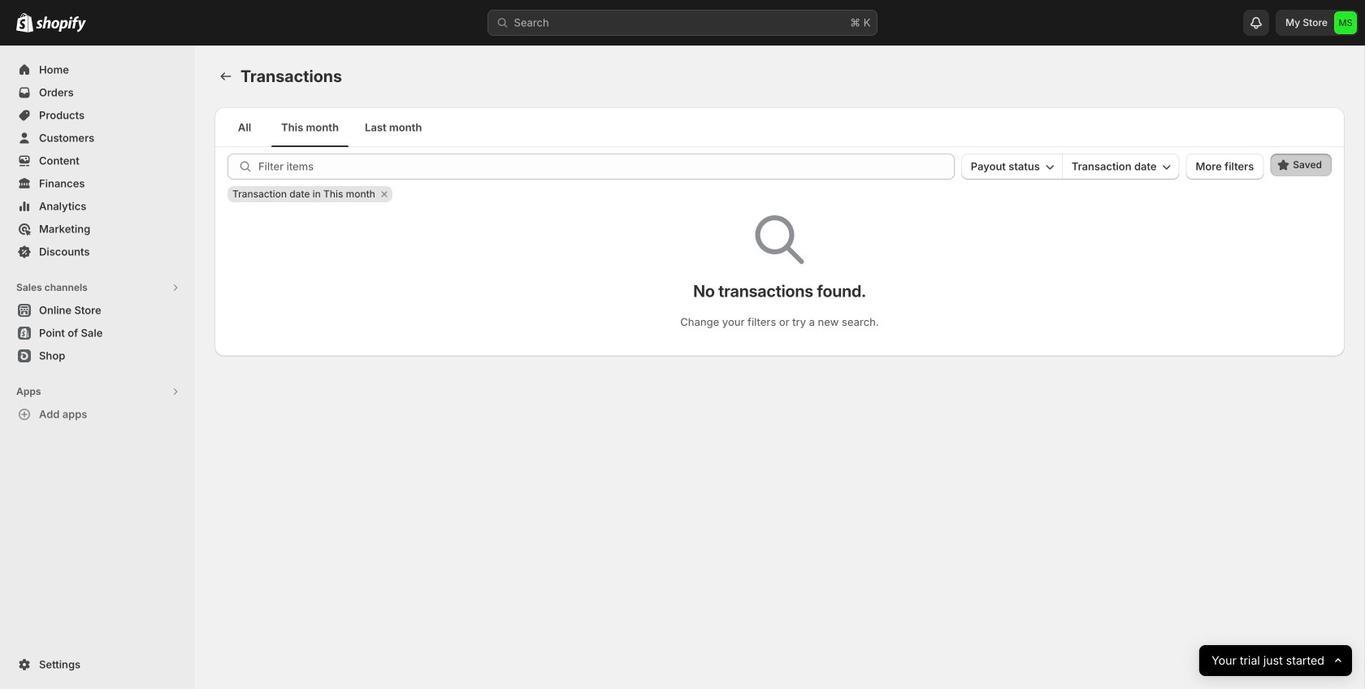 Task type: describe. For each thing, give the bounding box(es) containing it.
empty search results image
[[755, 215, 804, 264]]

0 horizontal spatial shopify image
[[16, 13, 33, 32]]



Task type: locate. For each thing, give the bounding box(es) containing it.
shopify image
[[16, 13, 33, 32], [36, 16, 86, 32]]

1 horizontal spatial shopify image
[[36, 16, 86, 32]]

Filter items text field
[[258, 154, 955, 180]]

my store image
[[1334, 11, 1357, 34]]

tab list
[[221, 107, 1339, 147]]



Task type: vqa. For each thing, say whether or not it's contained in the screenshot.
Shopify image
yes



